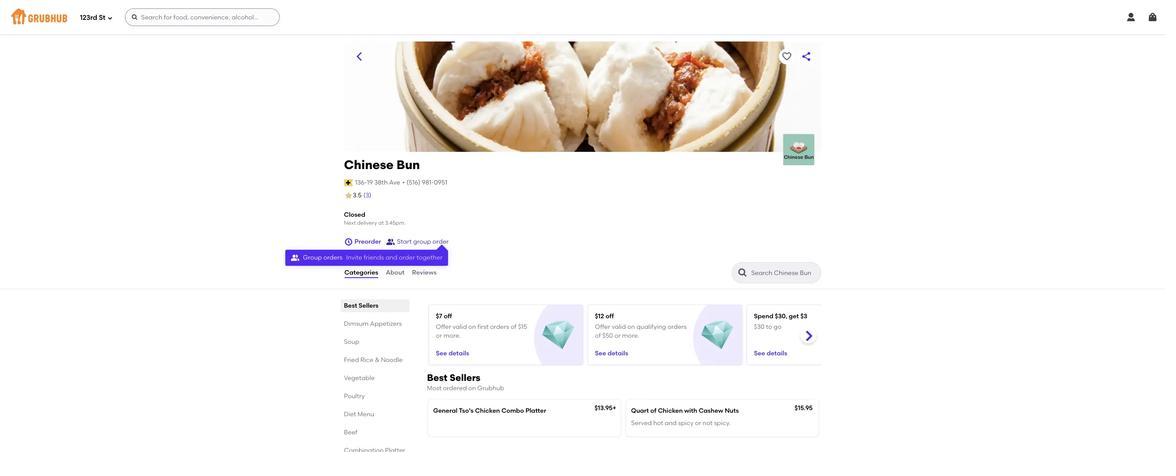 Task type: vqa. For each thing, say whether or not it's contained in the screenshot.
Now make me a sandwich logo on the bottom right of page Star icon
no



Task type: describe. For each thing, give the bounding box(es) containing it.
categories
[[344, 269, 378, 277]]

diet menu
[[344, 411, 374, 419]]

go
[[774, 323, 782, 331]]

svg image inside main navigation navigation
[[1147, 12, 1158, 23]]

promo image for offer valid on qualifying orders of $50 or more.
[[701, 320, 733, 352]]

spicy.
[[714, 420, 731, 427]]

save this restaurant image
[[781, 51, 792, 62]]

grubhub
[[477, 385, 504, 392]]

order
[[433, 238, 449, 246]]

served hot and spicy or not spicy.
[[631, 420, 731, 427]]

reviews button
[[412, 257, 437, 289]]

$15
[[518, 323, 527, 331]]

$12 off offer valid on qualifying orders of $50 or more.
[[595, 313, 687, 340]]

of for $15
[[511, 323, 517, 331]]

on for $12
[[627, 323, 635, 331]]

offer for $7
[[436, 323, 451, 331]]

people icon image
[[386, 238, 395, 247]]

fried rice & noodle
[[344, 357, 403, 364]]

categories button
[[344, 257, 379, 289]]

diet
[[344, 411, 356, 419]]

123rd
[[80, 14, 97, 21]]

$13.95
[[595, 405, 613, 412]]

preorder button
[[344, 234, 381, 250]]

or for $12 off
[[614, 332, 621, 340]]

$7
[[436, 313, 442, 320]]

&
[[375, 357, 379, 364]]

+
[[613, 405, 616, 412]]

orders for first
[[490, 323, 509, 331]]

vegetable
[[344, 375, 375, 382]]

3.5
[[353, 192, 362, 199]]

19
[[367, 179, 373, 186]]

Search Chinese Bun search field
[[750, 269, 818, 278]]

details for $30 to go
[[767, 350, 787, 357]]

valid for $7 off
[[453, 323, 467, 331]]

reviews
[[412, 269, 437, 277]]

dimsum
[[344, 320, 369, 328]]

off for $12 off
[[606, 313, 614, 320]]

(3)
[[363, 192, 371, 199]]

chinese
[[344, 157, 394, 172]]

0951
[[434, 179, 447, 186]]

of for $50
[[595, 332, 601, 340]]

share icon image
[[801, 51, 811, 62]]

best sellers most ordered on grubhub
[[427, 373, 504, 392]]

promo image for offer valid on first orders of $15 or more.
[[542, 320, 574, 352]]

quart of chicken with cashew nuts
[[631, 407, 739, 415]]

sellers for best sellers most ordered on grubhub
[[450, 373, 480, 384]]

diet menu tab
[[344, 410, 406, 419]]

closed
[[344, 211, 365, 219]]

chinese bun
[[344, 157, 420, 172]]

tso's
[[459, 407, 474, 415]]

start
[[397, 238, 412, 246]]

136-19 38th ave button
[[355, 178, 401, 188]]

on for best
[[468, 385, 476, 392]]

dimsum appetizers tab
[[344, 320, 406, 329]]

on for $7
[[468, 323, 476, 331]]

see for offer valid on first orders of $15 or more.
[[436, 350, 447, 357]]

spicy
[[678, 420, 694, 427]]

1 horizontal spatial svg image
[[131, 14, 138, 21]]

first
[[477, 323, 489, 331]]

see details button for offer valid on qualifying orders of $50 or more.
[[595, 346, 628, 362]]

qualifying
[[637, 323, 666, 331]]

best for best sellers most ordered on grubhub
[[427, 373, 447, 384]]

svg image inside preorder button
[[344, 238, 353, 247]]

details for offer valid on qualifying orders of $50 or more.
[[608, 350, 628, 357]]

123rd st
[[80, 14, 105, 21]]

• (516) 981-0951
[[402, 179, 447, 186]]

more. for first
[[443, 332, 461, 340]]

get
[[789, 313, 799, 320]]

most
[[427, 385, 441, 392]]

vegetable tab
[[344, 374, 406, 383]]

2 horizontal spatial svg image
[[1126, 12, 1136, 23]]

group
[[413, 238, 431, 246]]

general tso's chicken combo platter
[[433, 407, 546, 415]]

see details button for offer valid on first orders of $15 or more.
[[436, 346, 469, 362]]

st
[[99, 14, 105, 21]]

hot
[[653, 420, 663, 427]]

$15.95
[[795, 405, 813, 412]]

valid for $12 off
[[612, 323, 626, 331]]

$30,
[[775, 313, 787, 320]]

with
[[684, 407, 697, 415]]

see details for $30 to go
[[754, 350, 787, 357]]

ave
[[389, 179, 400, 186]]

start group order
[[397, 238, 449, 246]]

see for $30 to go
[[754, 350, 765, 357]]

$12
[[595, 313, 604, 320]]



Task type: locate. For each thing, give the bounding box(es) containing it.
best up most
[[427, 373, 447, 384]]

•
[[402, 179, 405, 186]]

0 vertical spatial svg image
[[1147, 12, 1158, 23]]

more. inside $12 off offer valid on qualifying orders of $50 or more.
[[622, 332, 639, 340]]

at
[[378, 220, 384, 226]]

1 see from the left
[[436, 350, 447, 357]]

0 horizontal spatial see details
[[436, 350, 469, 357]]

spend
[[754, 313, 773, 320]]

start group order button
[[386, 234, 449, 250]]

on inside $7 off offer valid on first orders of $15 or more.
[[468, 323, 476, 331]]

fried
[[344, 357, 359, 364]]

poultry tab
[[344, 392, 406, 401]]

2 horizontal spatial of
[[650, 407, 656, 415]]

on inside best sellers most ordered on grubhub
[[468, 385, 476, 392]]

see details button for $30 to go
[[754, 346, 787, 362]]

0 horizontal spatial offer
[[436, 323, 451, 331]]

of
[[511, 323, 517, 331], [595, 332, 601, 340], [650, 407, 656, 415]]

1 details from the left
[[449, 350, 469, 357]]

1 horizontal spatial more.
[[622, 332, 639, 340]]

offer inside $12 off offer valid on qualifying orders of $50 or more.
[[595, 323, 610, 331]]

see down $50 on the right of the page
[[595, 350, 606, 357]]

1 horizontal spatial or
[[614, 332, 621, 340]]

1 valid from the left
[[453, 323, 467, 331]]

2 off from the left
[[606, 313, 614, 320]]

see details button up best sellers most ordered on grubhub
[[436, 346, 469, 362]]

menu
[[358, 411, 374, 419]]

see details button down to
[[754, 346, 787, 362]]

sellers inside tab
[[359, 302, 378, 310]]

or inside $7 off offer valid on first orders of $15 or more.
[[436, 332, 442, 340]]

orders for qualifying
[[668, 323, 687, 331]]

best up dimsum
[[344, 302, 357, 310]]

valid up $50 on the right of the page
[[612, 323, 626, 331]]

1 promo image from the left
[[542, 320, 574, 352]]

chicken right tso's
[[475, 407, 500, 415]]

offer inside $7 off offer valid on first orders of $15 or more.
[[436, 323, 451, 331]]

1 horizontal spatial promo image
[[701, 320, 733, 352]]

details
[[449, 350, 469, 357], [608, 350, 628, 357], [767, 350, 787, 357]]

see details
[[436, 350, 469, 357], [595, 350, 628, 357], [754, 350, 787, 357]]

see details for offer valid on qualifying orders of $50 or more.
[[595, 350, 628, 357]]

search icon image
[[737, 268, 748, 278]]

or right $50 on the right of the page
[[614, 332, 621, 340]]

bun
[[397, 157, 420, 172]]

0 vertical spatial sellers
[[359, 302, 378, 310]]

sellers inside best sellers most ordered on grubhub
[[450, 373, 480, 384]]

or inside $12 off offer valid on qualifying orders of $50 or more.
[[614, 332, 621, 340]]

chinese bun logo image
[[783, 134, 814, 165]]

orders inside $7 off offer valid on first orders of $15 or more.
[[490, 323, 509, 331]]

best for best sellers
[[344, 302, 357, 310]]

valid inside $12 off offer valid on qualifying orders of $50 or more.
[[612, 323, 626, 331]]

2 horizontal spatial see
[[754, 350, 765, 357]]

2 horizontal spatial see details button
[[754, 346, 787, 362]]

preorder
[[355, 238, 381, 246]]

not
[[703, 420, 713, 427]]

quart
[[631, 407, 649, 415]]

1 more. from the left
[[443, 332, 461, 340]]

caret left icon image
[[354, 51, 364, 62]]

0 horizontal spatial details
[[449, 350, 469, 357]]

1 horizontal spatial see details
[[595, 350, 628, 357]]

served
[[631, 420, 652, 427]]

valid
[[453, 323, 467, 331], [612, 323, 626, 331]]

more. for qualifying
[[622, 332, 639, 340]]

2 orders from the left
[[668, 323, 687, 331]]

0 horizontal spatial orders
[[490, 323, 509, 331]]

0 horizontal spatial more.
[[443, 332, 461, 340]]

svg image
[[1147, 12, 1158, 23], [344, 238, 353, 247]]

orders right qualifying
[[668, 323, 687, 331]]

0 horizontal spatial see
[[436, 350, 447, 357]]

1 vertical spatial svg image
[[344, 238, 353, 247]]

sellers for best sellers
[[359, 302, 378, 310]]

off right $12
[[606, 313, 614, 320]]

1 vertical spatial best
[[427, 373, 447, 384]]

2 see details from the left
[[595, 350, 628, 357]]

(516) 981-0951 button
[[407, 178, 447, 187]]

about button
[[385, 257, 405, 289]]

0 horizontal spatial svg image
[[107, 15, 112, 21]]

136-
[[355, 179, 367, 186]]

off inside $12 off offer valid on qualifying orders of $50 or more.
[[606, 313, 614, 320]]

$13.95 +
[[595, 405, 616, 412]]

0 horizontal spatial or
[[436, 332, 442, 340]]

promo image
[[542, 320, 574, 352], [701, 320, 733, 352]]

sellers up ordered
[[450, 373, 480, 384]]

on inside $12 off offer valid on qualifying orders of $50 or more.
[[627, 323, 635, 331]]

promo image left $30
[[701, 320, 733, 352]]

1 horizontal spatial valid
[[612, 323, 626, 331]]

1 horizontal spatial best
[[427, 373, 447, 384]]

off
[[444, 313, 452, 320], [606, 313, 614, 320]]

2 horizontal spatial or
[[695, 420, 701, 427]]

1 horizontal spatial details
[[608, 350, 628, 357]]

3 see details button from the left
[[754, 346, 787, 362]]

chicken for combo
[[475, 407, 500, 415]]

3:45pm.
[[385, 220, 406, 226]]

offer for $12
[[595, 323, 610, 331]]

nuts
[[725, 407, 739, 415]]

1 off from the left
[[444, 313, 452, 320]]

beef
[[344, 429, 357, 437]]

see details down $50 on the right of the page
[[595, 350, 628, 357]]

chicken
[[475, 407, 500, 415], [658, 407, 683, 415]]

2 valid from the left
[[612, 323, 626, 331]]

about
[[386, 269, 405, 277]]

orders right first
[[490, 323, 509, 331]]

1 horizontal spatial of
[[595, 332, 601, 340]]

0 horizontal spatial best
[[344, 302, 357, 310]]

1 vertical spatial sellers
[[450, 373, 480, 384]]

2 details from the left
[[608, 350, 628, 357]]

0 horizontal spatial promo image
[[542, 320, 574, 352]]

offer up $50 on the right of the page
[[595, 323, 610, 331]]

or for $7 off
[[436, 332, 442, 340]]

soup tab
[[344, 338, 406, 347]]

offer down "$7"
[[436, 323, 451, 331]]

0 vertical spatial of
[[511, 323, 517, 331]]

2 horizontal spatial see details
[[754, 350, 787, 357]]

of right quart
[[650, 407, 656, 415]]

off inside $7 off offer valid on first orders of $15 or more.
[[444, 313, 452, 320]]

main navigation navigation
[[0, 0, 1165, 34]]

0 horizontal spatial valid
[[453, 323, 467, 331]]

see down $30
[[754, 350, 765, 357]]

dimsum appetizers
[[344, 320, 402, 328]]

closed next delivery at 3:45pm.
[[344, 211, 406, 226]]

1 horizontal spatial off
[[606, 313, 614, 320]]

1 vertical spatial of
[[595, 332, 601, 340]]

1 horizontal spatial sellers
[[450, 373, 480, 384]]

off for $7 off
[[444, 313, 452, 320]]

see up most
[[436, 350, 447, 357]]

soup
[[344, 339, 359, 346]]

subscription pass image
[[344, 179, 353, 186]]

beef tab
[[344, 428, 406, 438]]

star icon image
[[344, 191, 353, 200]]

on left qualifying
[[627, 323, 635, 331]]

valid inside $7 off offer valid on first orders of $15 or more.
[[453, 323, 467, 331]]

of left $50 on the right of the page
[[595, 332, 601, 340]]

136-19 38th ave
[[355, 179, 400, 186]]

on left first
[[468, 323, 476, 331]]

more. inside $7 off offer valid on first orders of $15 or more.
[[443, 332, 461, 340]]

of inside $12 off offer valid on qualifying orders of $50 or more.
[[595, 332, 601, 340]]

2 horizontal spatial details
[[767, 350, 787, 357]]

details down go
[[767, 350, 787, 357]]

more.
[[443, 332, 461, 340], [622, 332, 639, 340]]

2 offer from the left
[[595, 323, 610, 331]]

chicken for with
[[658, 407, 683, 415]]

1 horizontal spatial orders
[[668, 323, 687, 331]]

orders inside $12 off offer valid on qualifying orders of $50 or more.
[[668, 323, 687, 331]]

details for offer valid on first orders of $15 or more.
[[449, 350, 469, 357]]

best sellers
[[344, 302, 378, 310]]

0 horizontal spatial sellers
[[359, 302, 378, 310]]

Search for food, convenience, alcohol... search field
[[125, 8, 279, 26]]

valid left first
[[453, 323, 467, 331]]

orders
[[490, 323, 509, 331], [668, 323, 687, 331]]

promo image right $15
[[542, 320, 574, 352]]

general
[[433, 407, 458, 415]]

best
[[344, 302, 357, 310], [427, 373, 447, 384]]

noodle
[[381, 357, 403, 364]]

rice
[[360, 357, 373, 364]]

next
[[344, 220, 356, 226]]

1 horizontal spatial chicken
[[658, 407, 683, 415]]

3 see details from the left
[[754, 350, 787, 357]]

3 see from the left
[[754, 350, 765, 357]]

sellers up dimsum appetizers
[[359, 302, 378, 310]]

ordered
[[443, 385, 467, 392]]

sellers
[[359, 302, 378, 310], [450, 373, 480, 384]]

details down $50 on the right of the page
[[608, 350, 628, 357]]

appetizers
[[370, 320, 402, 328]]

0 horizontal spatial svg image
[[344, 238, 353, 247]]

1 horizontal spatial see details button
[[595, 346, 628, 362]]

offer
[[436, 323, 451, 331], [595, 323, 610, 331]]

38th
[[374, 179, 388, 186]]

spend $30, get $3 $30 to go
[[754, 313, 807, 331]]

on
[[468, 323, 476, 331], [627, 323, 635, 331], [468, 385, 476, 392]]

2 see details button from the left
[[595, 346, 628, 362]]

off right "$7"
[[444, 313, 452, 320]]

delivery
[[357, 220, 377, 226]]

save this restaurant button
[[779, 49, 795, 65]]

1 orders from the left
[[490, 323, 509, 331]]

1 horizontal spatial see
[[595, 350, 606, 357]]

2 see from the left
[[595, 350, 606, 357]]

2 promo image from the left
[[701, 320, 733, 352]]

see details for offer valid on first orders of $15 or more.
[[436, 350, 469, 357]]

0 horizontal spatial of
[[511, 323, 517, 331]]

981-
[[422, 179, 434, 186]]

2 more. from the left
[[622, 332, 639, 340]]

see details button down $50 on the right of the page
[[595, 346, 628, 362]]

or
[[436, 332, 442, 340], [614, 332, 621, 340], [695, 420, 701, 427]]

best sellers tab
[[344, 301, 406, 311]]

of left $15
[[511, 323, 517, 331]]

chicken up "and"
[[658, 407, 683, 415]]

0 vertical spatial best
[[344, 302, 357, 310]]

0 horizontal spatial see details button
[[436, 346, 469, 362]]

1 see details from the left
[[436, 350, 469, 357]]

cashew
[[699, 407, 723, 415]]

1 horizontal spatial offer
[[595, 323, 610, 331]]

$3
[[800, 313, 807, 320]]

platter
[[526, 407, 546, 415]]

see details up best sellers most ordered on grubhub
[[436, 350, 469, 357]]

or down "$7"
[[436, 332, 442, 340]]

details up best sellers most ordered on grubhub
[[449, 350, 469, 357]]

best inside best sellers tab
[[344, 302, 357, 310]]

see details down to
[[754, 350, 787, 357]]

of inside $7 off offer valid on first orders of $15 or more.
[[511, 323, 517, 331]]

or left not
[[695, 420, 701, 427]]

$7 off offer valid on first orders of $15 or more.
[[436, 313, 527, 340]]

(516)
[[407, 179, 420, 186]]

see for offer valid on qualifying orders of $50 or more.
[[595, 350, 606, 357]]

3 details from the left
[[767, 350, 787, 357]]

0 horizontal spatial off
[[444, 313, 452, 320]]

to
[[766, 323, 772, 331]]

tab
[[344, 446, 406, 452]]

1 horizontal spatial svg image
[[1147, 12, 1158, 23]]

2 chicken from the left
[[658, 407, 683, 415]]

0 horizontal spatial chicken
[[475, 407, 500, 415]]

fried rice & noodle tab
[[344, 356, 406, 365]]

combo
[[501, 407, 524, 415]]

1 offer from the left
[[436, 323, 451, 331]]

poultry
[[344, 393, 365, 400]]

see details button
[[436, 346, 469, 362], [595, 346, 628, 362], [754, 346, 787, 362]]

2 vertical spatial of
[[650, 407, 656, 415]]

and
[[665, 420, 677, 427]]

$50
[[602, 332, 613, 340]]

svg image
[[1126, 12, 1136, 23], [131, 14, 138, 21], [107, 15, 112, 21]]

best inside best sellers most ordered on grubhub
[[427, 373, 447, 384]]

see
[[436, 350, 447, 357], [595, 350, 606, 357], [754, 350, 765, 357]]

on right ordered
[[468, 385, 476, 392]]

1 see details button from the left
[[436, 346, 469, 362]]

$30
[[754, 323, 765, 331]]

1 chicken from the left
[[475, 407, 500, 415]]



